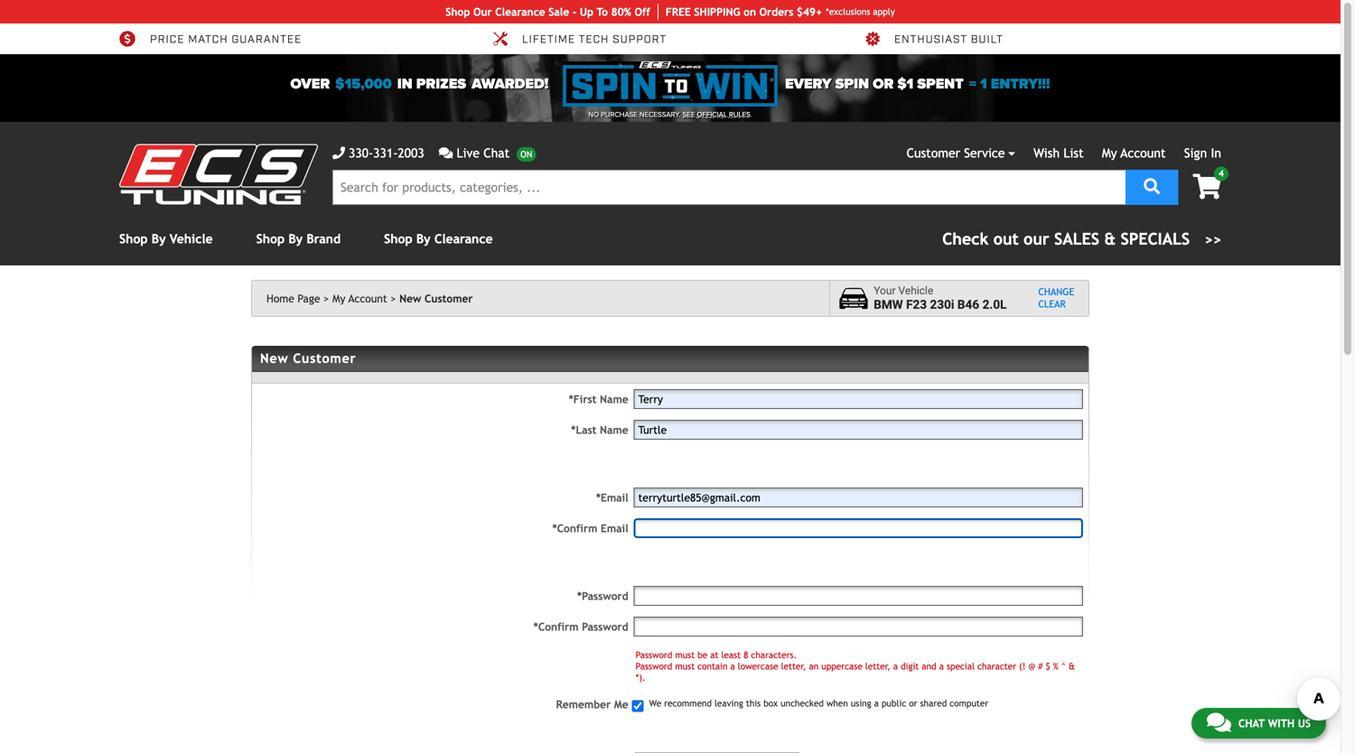 Task type: locate. For each thing, give the bounding box(es) containing it.
0 horizontal spatial clearance
[[434, 232, 493, 246]]

or left $1 at top
[[873, 75, 894, 93]]

purchase
[[601, 110, 638, 119]]

*exclusions
[[826, 6, 871, 17]]

*confirm password
[[534, 621, 629, 633]]

clear link
[[1039, 299, 1075, 311]]

2 horizontal spatial customer
[[907, 146, 961, 160]]

letter,
[[781, 661, 806, 672], [866, 661, 891, 672]]

shop for shop our clearance sale - up to 80% off
[[446, 5, 470, 18]]

shop for shop by brand
[[256, 232, 285, 246]]

my account link right the page
[[332, 292, 396, 305]]

2 must from the top
[[675, 661, 695, 672]]

2.0l
[[983, 298, 1007, 312]]

live
[[457, 146, 480, 160]]

0 horizontal spatial letter,
[[781, 661, 806, 672]]

my account right the page
[[332, 292, 387, 305]]

1 vertical spatial account
[[348, 292, 387, 305]]

ping
[[717, 5, 741, 18]]

shop for shop by clearance
[[384, 232, 413, 246]]

4
[[1219, 168, 1224, 178]]

account right the page
[[348, 292, 387, 305]]

1 horizontal spatial letter,
[[866, 661, 891, 672]]

my for home page
[[332, 292, 346, 305]]

customer service
[[907, 146, 1005, 160]]

$49+
[[797, 5, 822, 18]]

*confirm
[[553, 522, 598, 535], [534, 621, 579, 633]]

over $15,000 in prizes
[[291, 75, 466, 93]]

by
[[152, 232, 166, 246], [289, 232, 303, 246], [416, 232, 431, 246]]

wish list
[[1034, 146, 1084, 160]]

1 vertical spatial new
[[260, 351, 289, 366]]

support
[[613, 32, 667, 47]]

least
[[721, 650, 741, 661]]

0 vertical spatial new
[[400, 292, 421, 305]]

1 vertical spatial &
[[1069, 661, 1075, 672]]

my account link up search icon
[[1102, 146, 1166, 160]]

shop by brand link
[[256, 232, 341, 246]]

1 horizontal spatial my account
[[1102, 146, 1166, 160]]

we recommend leaving this box unchecked when using a public or shared computer
[[647, 698, 989, 709]]

*last name
[[571, 424, 629, 436]]

0 vertical spatial my
[[1102, 146, 1117, 160]]

80%
[[611, 5, 631, 18]]

sales
[[1055, 230, 1100, 249]]

my
[[1102, 146, 1117, 160], [332, 292, 346, 305]]

1 horizontal spatial clearance
[[495, 5, 545, 18]]

lifetime tech support
[[522, 32, 667, 47]]

0 vertical spatial vehicle
[[170, 232, 213, 246]]

1 by from the left
[[152, 232, 166, 246]]

b46
[[958, 298, 980, 312]]

0 vertical spatial must
[[675, 650, 695, 661]]

over
[[291, 75, 330, 93]]

new customer down the page
[[260, 351, 356, 366]]

no purchase necessary. see official rules .
[[589, 110, 752, 119]]

my for wish list
[[1102, 146, 1117, 160]]

1 vertical spatial my account
[[332, 292, 387, 305]]

0 horizontal spatial account
[[348, 292, 387, 305]]

new down shop by clearance
[[400, 292, 421, 305]]

& right sales
[[1105, 230, 1116, 249]]

name for *first name
[[600, 393, 629, 406]]

1 horizontal spatial customer
[[425, 292, 473, 305]]

name
[[600, 393, 629, 406], [600, 424, 629, 436]]

0 horizontal spatial &
[[1069, 661, 1075, 672]]

& inside "link"
[[1105, 230, 1116, 249]]

customer down the page
[[293, 351, 356, 366]]

chat left 'with'
[[1239, 717, 1265, 730]]

my right list
[[1102, 146, 1117, 160]]

search image
[[1144, 178, 1160, 195]]

my right the page
[[332, 292, 346, 305]]

new down home
[[260, 351, 289, 366]]

*password
[[577, 590, 629, 603]]

1 horizontal spatial or
[[909, 698, 918, 709]]

must left the 'contain'
[[675, 661, 695, 672]]

.
[[751, 110, 752, 119]]

chat with us
[[1239, 717, 1311, 730]]

shop for shop by vehicle
[[119, 232, 148, 246]]

0 horizontal spatial my
[[332, 292, 346, 305]]

1 horizontal spatial new customer
[[400, 292, 473, 305]]

(!
[[1019, 661, 1026, 672]]

0 vertical spatial *confirm
[[553, 522, 598, 535]]

by left brand
[[289, 232, 303, 246]]

330-331-2003 link
[[333, 144, 424, 163]]

be
[[698, 650, 708, 661]]

1 letter, from the left
[[781, 661, 806, 672]]

Search text field
[[333, 170, 1126, 205]]

name right *first
[[600, 393, 629, 406]]

new customer down shop by clearance
[[400, 292, 473, 305]]

1 horizontal spatial chat
[[1239, 717, 1265, 730]]

230i
[[930, 298, 955, 312]]

letter, left the an
[[781, 661, 806, 672]]

1
[[980, 75, 987, 93]]

price
[[150, 32, 185, 47]]

0 vertical spatial name
[[600, 393, 629, 406]]

0 horizontal spatial or
[[873, 75, 894, 93]]

account for page
[[348, 292, 387, 305]]

shop by vehicle link
[[119, 232, 213, 246]]

my account link
[[1102, 146, 1166, 160], [332, 292, 396, 305]]

0 vertical spatial &
[[1105, 230, 1116, 249]]

password must be at least 8 characters. password must contain a lowercase letter, an uppercase letter, a digit and a special character (! @ # $ % ^ & *).
[[636, 650, 1075, 683]]

must left be
[[675, 650, 695, 661]]

& right ^
[[1069, 661, 1075, 672]]

*Password password field
[[634, 586, 1083, 606]]

0 vertical spatial chat
[[484, 146, 510, 160]]

vehicle inside your vehicle bmw f23 230i b46 2.0l
[[899, 285, 934, 297]]

1 horizontal spatial by
[[289, 232, 303, 246]]

0 vertical spatial account
[[1121, 146, 1166, 160]]

330-331-2003
[[349, 146, 424, 160]]

account up search icon
[[1121, 146, 1166, 160]]

^
[[1061, 661, 1066, 672]]

0 horizontal spatial my account
[[332, 292, 387, 305]]

your vehicle bmw f23 230i b46 2.0l
[[874, 285, 1007, 312]]

built
[[971, 32, 1004, 47]]

2 vertical spatial customer
[[293, 351, 356, 366]]

by down ecs tuning "image"
[[152, 232, 166, 246]]

0 horizontal spatial customer
[[293, 351, 356, 366]]

sign
[[1184, 146, 1207, 160]]

vehicle down ecs tuning "image"
[[170, 232, 213, 246]]

in
[[397, 75, 413, 93]]

my account for list
[[1102, 146, 1166, 160]]

by down 2003
[[416, 232, 431, 246]]

0 vertical spatial my account
[[1102, 146, 1166, 160]]

None text field
[[634, 519, 1083, 539]]

a right using
[[874, 698, 879, 709]]

vehicle up f23
[[899, 285, 934, 297]]

customer left service
[[907, 146, 961, 160]]

0 vertical spatial password
[[582, 621, 629, 633]]

name right *last
[[600, 424, 629, 436]]

my account up search icon
[[1102, 146, 1166, 160]]

letter, left digit
[[866, 661, 891, 672]]

330-
[[349, 146, 373, 160]]

chat right live
[[484, 146, 510, 160]]

vehicle
[[170, 232, 213, 246], [899, 285, 934, 297]]

or right public
[[909, 698, 918, 709]]

spent
[[917, 75, 964, 93]]

a down least
[[731, 661, 735, 672]]

1 vertical spatial name
[[600, 424, 629, 436]]

enthusiast built link
[[864, 31, 1004, 47]]

customer
[[907, 146, 961, 160], [425, 292, 473, 305], [293, 351, 356, 366]]

with
[[1268, 717, 1295, 730]]

*email
[[596, 492, 629, 504]]

new customer
[[400, 292, 473, 305], [260, 351, 356, 366]]

lifetime tech support link
[[492, 31, 667, 47]]

password
[[582, 621, 629, 633], [636, 650, 673, 661], [636, 661, 673, 672]]

public
[[882, 698, 907, 709]]

*confirm down *password
[[534, 621, 579, 633]]

2 horizontal spatial by
[[416, 232, 431, 246]]

live chat link
[[439, 144, 536, 163]]

my account for page
[[332, 292, 387, 305]]

account
[[1121, 146, 1166, 160], [348, 292, 387, 305]]

0 vertical spatial new customer
[[400, 292, 473, 305]]

our
[[473, 5, 492, 18]]

customer down shop by clearance
[[425, 292, 473, 305]]

1 vertical spatial must
[[675, 661, 695, 672]]

special
[[947, 661, 975, 672]]

character
[[978, 661, 1017, 672]]

clearance right our
[[495, 5, 545, 18]]

0 vertical spatial customer
[[907, 146, 961, 160]]

2003
[[398, 146, 424, 160]]

1 name from the top
[[600, 393, 629, 406]]

@
[[1029, 661, 1036, 672]]

1 vertical spatial *confirm
[[534, 621, 579, 633]]

phone image
[[333, 147, 345, 159]]

tech
[[579, 32, 609, 47]]

list
[[1064, 146, 1084, 160]]

up
[[580, 5, 594, 18]]

0 vertical spatial or
[[873, 75, 894, 93]]

1 horizontal spatial account
[[1121, 146, 1166, 160]]

on
[[744, 5, 756, 18]]

ecs tuning 'spin to win' contest logo image
[[563, 61, 778, 107]]

1 horizontal spatial my
[[1102, 146, 1117, 160]]

1 horizontal spatial &
[[1105, 230, 1116, 249]]

1 vertical spatial my
[[332, 292, 346, 305]]

2 letter, from the left
[[866, 661, 891, 672]]

0 vertical spatial my account link
[[1102, 146, 1166, 160]]

1 horizontal spatial vehicle
[[899, 285, 934, 297]]

service
[[964, 146, 1005, 160]]

see
[[683, 110, 695, 119]]

0 horizontal spatial my account link
[[332, 292, 396, 305]]

2 name from the top
[[600, 424, 629, 436]]

remember
[[556, 698, 611, 711]]

0 horizontal spatial vehicle
[[170, 232, 213, 246]]

uppercase
[[822, 661, 863, 672]]

1 vertical spatial clearance
[[434, 232, 493, 246]]

computer
[[950, 698, 989, 709]]

0 vertical spatial clearance
[[495, 5, 545, 18]]

Remember Me checkbox
[[632, 701, 644, 712]]

a left digit
[[894, 661, 898, 672]]

0 horizontal spatial by
[[152, 232, 166, 246]]

*confirm left email
[[553, 522, 598, 535]]

1 must from the top
[[675, 650, 695, 661]]

1 horizontal spatial my account link
[[1102, 146, 1166, 160]]

0 horizontal spatial new customer
[[260, 351, 356, 366]]

new
[[400, 292, 421, 305], [260, 351, 289, 366]]

*confirm for *confirm email
[[553, 522, 598, 535]]

free ship ping on orders $49+ *exclusions apply
[[666, 5, 895, 18]]

shop our clearance sale - up to 80% off link
[[446, 4, 659, 20]]

*Confirm Password password field
[[634, 617, 1083, 637]]

1 vertical spatial my account link
[[332, 292, 396, 305]]

clearance down live
[[434, 232, 493, 246]]

1 vertical spatial vehicle
[[899, 285, 934, 297]]

2 by from the left
[[289, 232, 303, 246]]

3 by from the left
[[416, 232, 431, 246]]



Task type: vqa. For each thing, say whether or not it's contained in the screenshot.
shipping inside the Free Shipping on orders $49 and up
no



Task type: describe. For each thing, give the bounding box(es) containing it.
free
[[666, 5, 691, 18]]

comments image
[[1207, 712, 1231, 734]]

$
[[1046, 661, 1051, 672]]

*Email text field
[[634, 488, 1083, 508]]

2 vertical spatial password
[[636, 661, 673, 672]]

*confirm for *confirm password
[[534, 621, 579, 633]]

by for vehicle
[[152, 232, 166, 246]]

chat with us link
[[1192, 708, 1326, 739]]

using
[[851, 698, 872, 709]]

shop by clearance
[[384, 232, 493, 246]]

1 vertical spatial chat
[[1239, 717, 1265, 730]]

a right and
[[939, 661, 944, 672]]

bmw
[[874, 298, 903, 312]]

my account link for wish list
[[1102, 146, 1166, 160]]

shopping cart image
[[1193, 174, 1222, 199]]

sign in link
[[1184, 146, 1222, 160]]

ecs tuning image
[[119, 144, 318, 205]]

*exclusions apply link
[[826, 5, 895, 19]]

shop by clearance link
[[384, 232, 493, 246]]

an
[[809, 661, 819, 672]]

every spin or $1 spent = 1 entry!!!
[[785, 75, 1050, 93]]

1 vertical spatial customer
[[425, 292, 473, 305]]

every
[[785, 75, 832, 93]]

lifetime
[[522, 32, 576, 47]]

clear
[[1039, 299, 1066, 310]]

shared
[[920, 698, 947, 709]]

brand
[[307, 232, 341, 246]]

change clear
[[1039, 286, 1075, 310]]

clearance for by
[[434, 232, 493, 246]]

me
[[614, 698, 629, 711]]

*Last Name text field
[[634, 420, 1083, 440]]

box
[[764, 698, 778, 709]]

by for clearance
[[416, 232, 431, 246]]

*last
[[571, 424, 597, 436]]

*first name
[[569, 393, 629, 406]]

by for brand
[[289, 232, 303, 246]]

this
[[746, 698, 761, 709]]

0 horizontal spatial chat
[[484, 146, 510, 160]]

sales & specials
[[1055, 230, 1190, 249]]

account for list
[[1121, 146, 1166, 160]]

when
[[827, 698, 848, 709]]

characters.
[[751, 650, 797, 661]]

$1
[[898, 75, 914, 93]]

*First Name text field
[[634, 389, 1083, 409]]

remember me
[[556, 698, 629, 711]]

us
[[1298, 717, 1311, 730]]

unchecked
[[781, 698, 824, 709]]

home page link
[[267, 292, 329, 305]]

match
[[188, 32, 228, 47]]

4 link
[[1179, 167, 1229, 201]]

*).
[[636, 673, 646, 683]]

live chat
[[457, 146, 510, 160]]

-
[[573, 5, 577, 18]]

1 vertical spatial new customer
[[260, 351, 356, 366]]

8
[[744, 650, 749, 661]]

1 vertical spatial or
[[909, 698, 918, 709]]

digit
[[901, 661, 919, 672]]

spin
[[836, 75, 869, 93]]

sales & specials link
[[943, 227, 1222, 251]]

your
[[874, 285, 896, 297]]

name for *last name
[[600, 424, 629, 436]]

$15,000
[[335, 75, 392, 93]]

recommend
[[664, 698, 712, 709]]

at
[[710, 650, 719, 661]]

see official rules link
[[683, 109, 751, 120]]

price match guarantee
[[150, 32, 302, 47]]

0 horizontal spatial new
[[260, 351, 289, 366]]

%
[[1053, 661, 1059, 672]]

& inside "password must be at least 8 characters. password must contain a lowercase letter, an uppercase letter, a digit and a special character (! @ # $ % ^ & *)."
[[1069, 661, 1075, 672]]

email
[[601, 522, 629, 535]]

lowercase
[[738, 661, 779, 672]]

no
[[589, 110, 599, 119]]

comments image
[[439, 147, 453, 159]]

ship
[[694, 5, 717, 18]]

rules
[[729, 110, 751, 119]]

customer inside dropdown button
[[907, 146, 961, 160]]

#
[[1038, 661, 1043, 672]]

enthusiast built
[[895, 32, 1004, 47]]

my account link for home page
[[332, 292, 396, 305]]

orders
[[760, 5, 794, 18]]

change link
[[1039, 286, 1075, 299]]

home
[[267, 292, 294, 305]]

guarantee
[[232, 32, 302, 47]]

1 vertical spatial password
[[636, 650, 673, 661]]

sale
[[549, 5, 569, 18]]

clearance for our
[[495, 5, 545, 18]]

necessary.
[[640, 110, 681, 119]]

1 horizontal spatial new
[[400, 292, 421, 305]]

official
[[697, 110, 727, 119]]

to
[[597, 5, 608, 18]]

contain
[[698, 661, 728, 672]]



